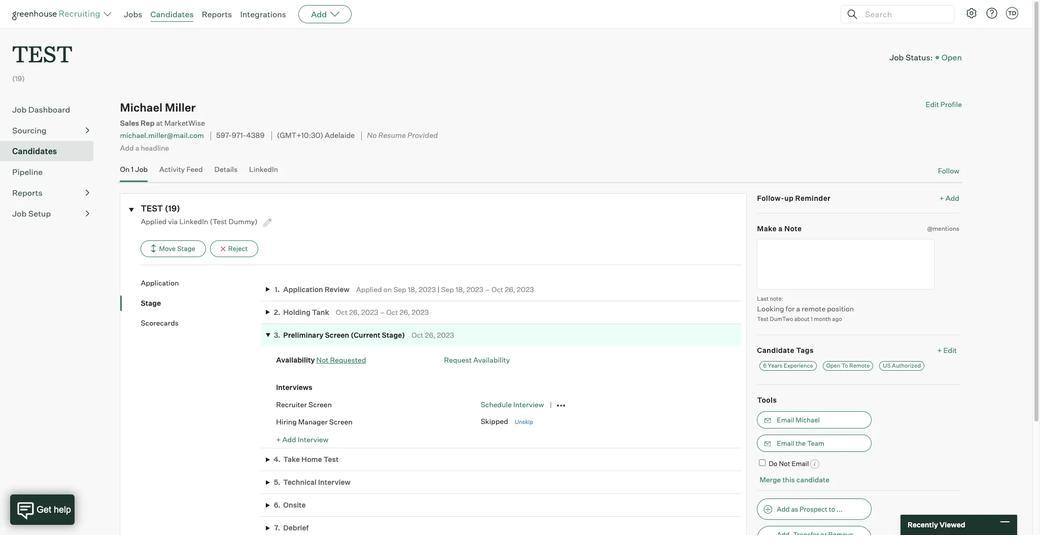 Task type: locate. For each thing, give the bounding box(es) containing it.
0 horizontal spatial application
[[141, 279, 179, 287]]

integrations
[[240, 9, 286, 19]]

1 vertical spatial reports
[[12, 188, 43, 198]]

candidates link
[[151, 9, 194, 19], [12, 145, 89, 158]]

1 horizontal spatial stage
[[177, 245, 195, 253]]

0 horizontal spatial 1
[[131, 165, 134, 174]]

interview down manager at the left bottom of page
[[298, 435, 329, 444]]

stage right move
[[177, 245, 195, 253]]

reports link
[[202, 9, 232, 19], [12, 187, 89, 199]]

1 horizontal spatial candidates link
[[151, 9, 194, 19]]

1 horizontal spatial a
[[779, 224, 783, 233]]

+ inside 'link'
[[938, 346, 943, 355]]

adelaide
[[325, 131, 355, 140]]

0 horizontal spatial reports link
[[12, 187, 89, 199]]

(19) down the test link
[[12, 74, 25, 83]]

1 vertical spatial +
[[938, 346, 943, 355]]

1 horizontal spatial availability
[[474, 356, 510, 365]]

jobs link
[[124, 9, 142, 19]]

0 horizontal spatial 18,
[[408, 285, 417, 294]]

2 horizontal spatial a
[[797, 305, 801, 313]]

1 horizontal spatial reports link
[[202, 9, 232, 19]]

0 vertical spatial not
[[317, 356, 329, 365]]

0 vertical spatial linkedin
[[249, 165, 278, 174]]

0 vertical spatial 1
[[131, 165, 134, 174]]

0 horizontal spatial test
[[324, 456, 339, 464]]

merge this candidate link
[[760, 476, 830, 485]]

interview down home
[[318, 479, 351, 487]]

follow
[[939, 167, 960, 175]]

0 vertical spatial (19)
[[12, 74, 25, 83]]

stage up scorecards
[[141, 299, 161, 308]]

1 horizontal spatial 18,
[[456, 285, 465, 294]]

open right status:
[[942, 52, 963, 62]]

0 vertical spatial stage
[[177, 245, 195, 253]]

0 vertical spatial michael
[[120, 101, 163, 114]]

4.
[[274, 456, 281, 464]]

0 vertical spatial test
[[12, 39, 73, 69]]

email inside button
[[778, 416, 795, 424]]

sep right |
[[441, 285, 454, 294]]

scorecards link
[[141, 318, 261, 328]]

do
[[769, 460, 778, 468]]

activity feed
[[159, 165, 203, 174]]

0 horizontal spatial stage
[[141, 299, 161, 308]]

dashboard
[[28, 105, 70, 115]]

0 horizontal spatial linkedin
[[179, 217, 208, 226]]

reports left integrations link on the left top of the page
[[202, 9, 232, 19]]

+ for + add interview
[[276, 435, 281, 444]]

a right for
[[797, 305, 801, 313]]

home
[[302, 456, 322, 464]]

candidates right the jobs
[[151, 9, 194, 19]]

application down move
[[141, 279, 179, 287]]

us authorized
[[884, 363, 922, 370]]

a inside last note: looking for a remote position test dumtwo               about 1 month               ago
[[797, 305, 801, 313]]

job right on in the top left of the page
[[135, 165, 148, 174]]

authorized
[[893, 363, 922, 370]]

edit inside 'link'
[[944, 346, 958, 355]]

screen up hiring manager screen in the bottom left of the page
[[309, 400, 332, 409]]

job setup link
[[12, 208, 89, 220]]

1 horizontal spatial test
[[141, 203, 163, 214]]

0 horizontal spatial open
[[827, 363, 841, 370]]

add inside popup button
[[311, 9, 327, 19]]

configure image
[[966, 7, 979, 19]]

provided
[[408, 131, 438, 140]]

schedule interview
[[481, 400, 545, 409]]

1 sep from the left
[[394, 285, 407, 294]]

a left 'note' at right top
[[779, 224, 783, 233]]

interview
[[514, 400, 545, 409], [298, 435, 329, 444], [318, 479, 351, 487]]

0 horizontal spatial test
[[12, 39, 73, 69]]

edit profile
[[926, 100, 963, 109]]

0 vertical spatial a
[[135, 144, 139, 152]]

@mentions link
[[928, 224, 960, 234]]

email up merge this candidate link
[[792, 460, 810, 468]]

1 horizontal spatial candidates
[[151, 9, 194, 19]]

oct
[[492, 285, 504, 294], [336, 308, 348, 317], [387, 308, 398, 317], [412, 331, 424, 340]]

test for test (19)
[[141, 203, 163, 214]]

1 vertical spatial email
[[778, 440, 795, 448]]

1 vertical spatial test
[[141, 203, 163, 214]]

move stage button
[[141, 241, 206, 257]]

reports link up job setup link at the top of page
[[12, 187, 89, 199]]

applied down test (19)
[[141, 217, 167, 226]]

add as prospect to ...
[[778, 506, 843, 514]]

1 vertical spatial (19)
[[165, 203, 180, 214]]

follow-
[[758, 194, 785, 202]]

as
[[792, 506, 799, 514]]

1 horizontal spatial applied
[[356, 285, 382, 294]]

3.
[[274, 331, 281, 340]]

not for requested
[[317, 356, 329, 365]]

0 horizontal spatial not
[[317, 356, 329, 365]]

0 vertical spatial candidates
[[151, 9, 194, 19]]

resume
[[379, 131, 406, 140]]

1 vertical spatial linkedin
[[179, 217, 208, 226]]

0 horizontal spatial reports
[[12, 188, 43, 198]]

1
[[131, 165, 134, 174], [811, 316, 813, 323]]

job status:
[[890, 52, 934, 62]]

michael inside button
[[796, 416, 820, 424]]

+ for + edit
[[938, 346, 943, 355]]

1 vertical spatial 1
[[811, 316, 813, 323]]

tags
[[797, 346, 814, 355]]

0 horizontal spatial edit
[[926, 100, 940, 109]]

1 vertical spatial michael
[[796, 416, 820, 424]]

test right home
[[324, 456, 339, 464]]

0 vertical spatial –
[[486, 285, 490, 294]]

screen
[[325, 331, 350, 340], [309, 400, 332, 409], [329, 418, 353, 427]]

1 horizontal spatial –
[[486, 285, 490, 294]]

0 vertical spatial +
[[940, 194, 945, 202]]

2 vertical spatial interview
[[318, 479, 351, 487]]

applied via linkedin (test dummy)
[[141, 217, 259, 226]]

1 horizontal spatial test
[[758, 316, 769, 323]]

remote
[[802, 305, 826, 313]]

stage inside button
[[177, 245, 195, 253]]

@mentions
[[928, 225, 960, 233]]

job left "setup"
[[12, 209, 27, 219]]

candidates link up pipeline link
[[12, 145, 89, 158]]

applied left "on"
[[356, 285, 382, 294]]

0 horizontal spatial sep
[[394, 285, 407, 294]]

a left headline
[[135, 144, 139, 152]]

18, right |
[[456, 285, 465, 294]]

job for job status:
[[890, 52, 905, 62]]

interview for + add interview
[[298, 435, 329, 444]]

availability down preliminary
[[276, 356, 315, 365]]

open to remote
[[827, 363, 871, 370]]

1 vertical spatial edit
[[944, 346, 958, 355]]

1 inside last note: looking for a remote position test dumtwo               about 1 month               ago
[[811, 316, 813, 323]]

request
[[444, 356, 472, 365]]

no resume provided
[[367, 131, 438, 140]]

reject button
[[210, 241, 259, 257]]

sep
[[394, 285, 407, 294], [441, 285, 454, 294]]

email for email michael
[[778, 416, 795, 424]]

td
[[1009, 10, 1017, 17]]

us
[[884, 363, 892, 370]]

reports down the pipeline
[[12, 188, 43, 198]]

1 availability from the left
[[276, 356, 315, 365]]

test down on 1 job link
[[141, 203, 163, 214]]

candidates down sourcing
[[12, 146, 57, 156]]

test inside last note: looking for a remote position test dumtwo               about 1 month               ago
[[758, 316, 769, 323]]

(19) up via on the top left of page
[[165, 203, 180, 214]]

0 horizontal spatial michael
[[120, 101, 163, 114]]

michael up rep
[[120, 101, 163, 114]]

manager
[[298, 418, 328, 427]]

18, right "on"
[[408, 285, 417, 294]]

at
[[156, 119, 163, 128]]

1 right on in the top left of the page
[[131, 165, 134, 174]]

edit profile link
[[926, 100, 963, 109]]

0 vertical spatial edit
[[926, 100, 940, 109]]

1 vertical spatial candidates
[[12, 146, 57, 156]]

0 vertical spatial test
[[758, 316, 769, 323]]

this
[[783, 476, 796, 485]]

candidate tags
[[758, 346, 814, 355]]

take
[[283, 456, 300, 464]]

None text field
[[758, 239, 936, 290]]

screen up the not requested dropdown button
[[325, 331, 350, 340]]

job left status:
[[890, 52, 905, 62]]

linkedin down 4389
[[249, 165, 278, 174]]

1 horizontal spatial not
[[780, 460, 791, 468]]

0 horizontal spatial (19)
[[12, 74, 25, 83]]

Do Not Email checkbox
[[760, 460, 766, 466]]

2 vertical spatial +
[[276, 435, 281, 444]]

availability not requested
[[276, 356, 366, 365]]

email
[[778, 416, 795, 424], [778, 440, 795, 448], [792, 460, 810, 468]]

0 horizontal spatial candidates link
[[12, 145, 89, 158]]

1 vertical spatial interview
[[298, 435, 329, 444]]

4389
[[246, 131, 265, 140]]

2 vertical spatial screen
[[329, 418, 353, 427]]

1 horizontal spatial michael
[[796, 416, 820, 424]]

email inside button
[[778, 440, 795, 448]]

candidates link right the jobs
[[151, 9, 194, 19]]

job
[[890, 52, 905, 62], [12, 105, 27, 115], [135, 165, 148, 174], [12, 209, 27, 219]]

0 vertical spatial reports link
[[202, 9, 232, 19]]

+ edit link
[[936, 344, 960, 357]]

job up sourcing
[[12, 105, 27, 115]]

month
[[815, 316, 832, 323]]

email the team
[[778, 440, 825, 448]]

email left the
[[778, 440, 795, 448]]

0 horizontal spatial availability
[[276, 356, 315, 365]]

1 horizontal spatial 1
[[811, 316, 813, 323]]

0 horizontal spatial a
[[135, 144, 139, 152]]

availability right request
[[474, 356, 510, 365]]

1 vertical spatial not
[[780, 460, 791, 468]]

1 right about on the right of page
[[811, 316, 813, 323]]

screen for preliminary
[[325, 331, 350, 340]]

3. preliminary screen (current stage)
[[274, 331, 405, 340]]

holding
[[283, 308, 311, 317]]

email up email the team
[[778, 416, 795, 424]]

test down looking
[[758, 316, 769, 323]]

1 horizontal spatial application
[[283, 285, 323, 294]]

email michael
[[778, 416, 820, 424]]

(gmt+10:30)
[[277, 131, 323, 140]]

screen right manager at the left bottom of page
[[329, 418, 353, 427]]

1 vertical spatial open
[[827, 363, 841, 370]]

0 horizontal spatial –
[[380, 308, 385, 317]]

0 vertical spatial email
[[778, 416, 795, 424]]

(test
[[210, 217, 227, 226]]

0 vertical spatial screen
[[325, 331, 350, 340]]

open to remote link
[[823, 362, 874, 371]]

1 horizontal spatial sep
[[441, 285, 454, 294]]

1 vertical spatial a
[[779, 224, 783, 233]]

add inside button
[[778, 506, 790, 514]]

1 horizontal spatial open
[[942, 52, 963, 62]]

2 vertical spatial a
[[797, 305, 801, 313]]

linkedin right via on the top left of page
[[179, 217, 208, 226]]

stage link
[[141, 298, 261, 308]]

sep right "on"
[[394, 285, 407, 294]]

+ add link
[[940, 193, 960, 203]]

open
[[942, 52, 963, 62], [827, 363, 841, 370]]

remote
[[850, 363, 871, 370]]

– down "on"
[[380, 308, 385, 317]]

miller
[[165, 101, 196, 114]]

add as prospect to ... button
[[758, 499, 873, 520]]

test down greenhouse recruiting "image"
[[12, 39, 73, 69]]

0 horizontal spatial candidates
[[12, 146, 57, 156]]

sales
[[120, 119, 139, 128]]

1 18, from the left
[[408, 285, 417, 294]]

1 horizontal spatial edit
[[944, 346, 958, 355]]

interview up unskip at the bottom of the page
[[514, 400, 545, 409]]

7. debrief
[[274, 524, 309, 533]]

not for email
[[780, 460, 791, 468]]

move stage
[[159, 245, 195, 253]]

michael up the "email the team" button
[[796, 416, 820, 424]]

0 vertical spatial applied
[[141, 217, 167, 226]]

1 vertical spatial –
[[380, 308, 385, 317]]

+ edit
[[938, 346, 958, 355]]

stage)
[[382, 331, 405, 340]]

add for add as prospect to ...
[[778, 506, 790, 514]]

not left requested at the left of the page
[[317, 356, 329, 365]]

0 vertical spatial interview
[[514, 400, 545, 409]]

greenhouse recruiting image
[[12, 8, 104, 20]]

to
[[842, 363, 849, 370]]

reports link left integrations link on the left top of the page
[[202, 9, 232, 19]]

screen for manager
[[329, 418, 353, 427]]

open inside open to remote link
[[827, 363, 841, 370]]

not right the do
[[780, 460, 791, 468]]

open left to
[[827, 363, 841, 370]]

debrief
[[283, 524, 309, 533]]

0 vertical spatial reports
[[202, 9, 232, 19]]

0 vertical spatial candidates link
[[151, 9, 194, 19]]

– right |
[[486, 285, 490, 294]]

0 vertical spatial open
[[942, 52, 963, 62]]

application up holding
[[283, 285, 323, 294]]

sourcing link
[[12, 125, 89, 137]]



Task type: describe. For each thing, give the bounding box(es) containing it.
pipeline link
[[12, 166, 89, 178]]

+ add interview link
[[276, 435, 329, 444]]

on
[[384, 285, 392, 294]]

597-
[[216, 131, 232, 140]]

oct 26, 2023
[[412, 331, 455, 340]]

us authorized link
[[880, 362, 925, 371]]

td button
[[1007, 7, 1019, 19]]

1.
[[275, 285, 280, 294]]

preliminary
[[283, 331, 324, 340]]

job for job setup
[[12, 209, 27, 219]]

candidate
[[758, 346, 795, 355]]

hiring
[[276, 418, 297, 427]]

ago
[[833, 316, 843, 323]]

schedule
[[481, 400, 512, 409]]

6 years experience link
[[760, 362, 817, 371]]

unskip
[[515, 419, 534, 426]]

|
[[438, 285, 440, 294]]

email the team button
[[758, 435, 873, 452]]

1 vertical spatial screen
[[309, 400, 332, 409]]

2 vertical spatial email
[[792, 460, 810, 468]]

1 vertical spatial applied
[[356, 285, 382, 294]]

the
[[796, 440, 806, 448]]

on 1 job
[[120, 165, 148, 174]]

6
[[764, 363, 767, 370]]

email michael button
[[758, 412, 873, 429]]

about
[[795, 316, 810, 323]]

(gmt+10:30) adelaide
[[277, 131, 355, 140]]

jobs
[[124, 9, 142, 19]]

1 horizontal spatial (19)
[[165, 203, 180, 214]]

(current
[[351, 331, 381, 340]]

4. take home test
[[274, 456, 339, 464]]

no
[[367, 131, 377, 140]]

2.
[[274, 308, 281, 317]]

test for test
[[12, 39, 73, 69]]

rep
[[141, 119, 155, 128]]

job setup
[[12, 209, 51, 219]]

make
[[758, 224, 777, 233]]

linkedin link
[[249, 165, 278, 180]]

test (19)
[[141, 203, 180, 214]]

michael miller sales rep at marketwise
[[120, 101, 205, 128]]

integrations link
[[240, 9, 286, 19]]

1 vertical spatial test
[[324, 456, 339, 464]]

experience
[[784, 363, 814, 370]]

1 vertical spatial candidates link
[[12, 145, 89, 158]]

marketwise
[[165, 119, 205, 128]]

pipeline
[[12, 167, 43, 177]]

technical
[[283, 479, 317, 487]]

profile
[[941, 100, 963, 109]]

1 horizontal spatial linkedin
[[249, 165, 278, 174]]

job dashboard
[[12, 105, 70, 115]]

6 years experience
[[764, 363, 814, 370]]

up
[[785, 194, 794, 202]]

recently
[[908, 521, 939, 530]]

open for open to remote
[[827, 363, 841, 370]]

michael.miller@mail.com
[[120, 131, 204, 140]]

1 horizontal spatial reports
[[202, 9, 232, 19]]

request availability
[[444, 356, 510, 365]]

0 horizontal spatial applied
[[141, 217, 167, 226]]

td button
[[1005, 5, 1021, 21]]

requested
[[330, 356, 366, 365]]

skipped
[[481, 417, 509, 426]]

onsite
[[283, 501, 306, 510]]

schedule interview link
[[481, 400, 545, 409]]

7.
[[274, 524, 280, 533]]

dumtwo
[[770, 316, 794, 323]]

do not email
[[769, 460, 810, 468]]

team
[[808, 440, 825, 448]]

activity feed link
[[159, 165, 203, 180]]

skipped unskip
[[481, 417, 534, 426]]

6.
[[274, 501, 281, 510]]

last note: looking for a remote position test dumtwo               about 1 month               ago
[[758, 295, 855, 323]]

1 vertical spatial reports link
[[12, 187, 89, 199]]

prospect
[[800, 506, 828, 514]]

+ for + add
[[940, 194, 945, 202]]

add button
[[299, 5, 352, 23]]

2 sep from the left
[[441, 285, 454, 294]]

add for add
[[311, 9, 327, 19]]

2 availability from the left
[[474, 356, 510, 365]]

reject
[[228, 245, 248, 253]]

details link
[[215, 165, 238, 180]]

recruiter
[[276, 400, 307, 409]]

a for make
[[779, 224, 783, 233]]

job for job dashboard
[[12, 105, 27, 115]]

review
[[325, 285, 350, 294]]

interviews
[[276, 383, 313, 392]]

a for add
[[135, 144, 139, 152]]

open for open
[[942, 52, 963, 62]]

Search text field
[[863, 7, 946, 22]]

email for email the team
[[778, 440, 795, 448]]

michael inside michael miller sales rep at marketwise
[[120, 101, 163, 114]]

scorecards
[[141, 319, 179, 328]]

not requested button
[[317, 356, 366, 365]]

on 1 job link
[[120, 165, 148, 180]]

2 18, from the left
[[456, 285, 465, 294]]

1 vertical spatial stage
[[141, 299, 161, 308]]

interview for 5. technical interview
[[318, 479, 351, 487]]

add for add a headline
[[120, 144, 134, 152]]

job dashboard link
[[12, 104, 89, 116]]

+ add
[[940, 194, 960, 202]]

merge
[[760, 476, 782, 485]]

for
[[786, 305, 795, 313]]

on
[[120, 165, 130, 174]]



Task type: vqa. For each thing, say whether or not it's contained in the screenshot.
the bottom the Candidates link
yes



